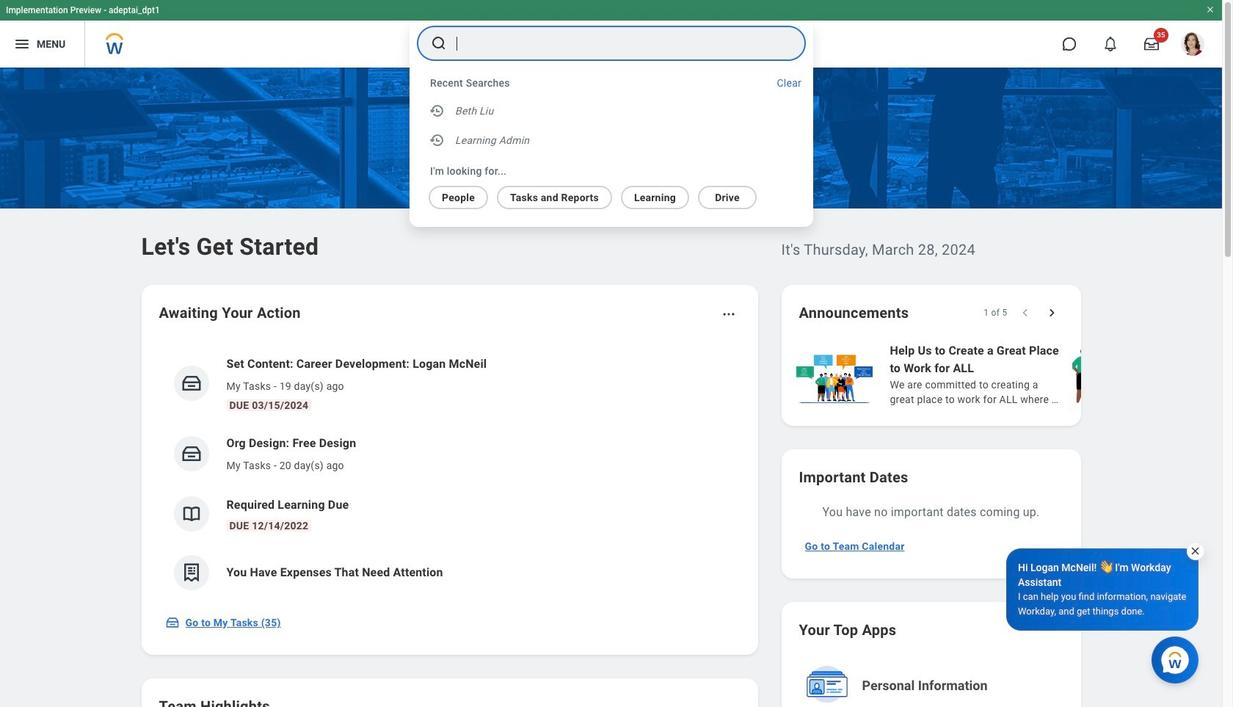 Task type: describe. For each thing, give the bounding box(es) containing it.
Search Workday  search field
[[457, 27, 776, 59]]

book open image
[[180, 503, 202, 525]]

2 time image from the top
[[429, 131, 447, 149]]

inbox image
[[180, 372, 202, 394]]

0 horizontal spatial list
[[159, 344, 741, 602]]

1 list box from the top
[[410, 96, 814, 158]]

0 horizontal spatial inbox image
[[165, 616, 180, 630]]

profile logan mcneil image
[[1182, 32, 1205, 59]]

1 time image from the top
[[429, 102, 447, 120]]

chevron right small image
[[1045, 306, 1060, 320]]



Task type: locate. For each thing, give the bounding box(es) containing it.
1 vertical spatial time image
[[429, 131, 447, 149]]

close environment banner image
[[1207, 5, 1216, 14]]

0 vertical spatial list box
[[410, 96, 814, 158]]

None search field
[[410, 21, 814, 227]]

related actions image
[[722, 307, 736, 322]]

dashboard expenses image
[[180, 562, 202, 584]]

inbox large image
[[1145, 37, 1160, 51]]

time image
[[429, 102, 447, 120], [429, 131, 447, 149]]

1 vertical spatial list box
[[410, 180, 796, 209]]

0 vertical spatial time image
[[429, 102, 447, 120]]

list
[[794, 341, 1234, 408], [159, 344, 741, 602]]

search image
[[430, 35, 448, 52]]

notifications large image
[[1104, 37, 1119, 51]]

banner
[[0, 0, 1223, 68]]

2 list box from the top
[[410, 180, 796, 209]]

list box
[[410, 96, 814, 158], [410, 180, 796, 209]]

1 vertical spatial inbox image
[[165, 616, 180, 630]]

main content
[[0, 68, 1234, 707]]

0 vertical spatial inbox image
[[180, 443, 202, 465]]

status
[[984, 307, 1008, 319]]

justify image
[[13, 35, 31, 53]]

1 horizontal spatial list
[[794, 341, 1234, 408]]

chevron left small image
[[1018, 306, 1033, 320]]

1 horizontal spatial inbox image
[[180, 443, 202, 465]]

x image
[[1191, 546, 1202, 557]]

inbox image
[[180, 443, 202, 465], [165, 616, 180, 630]]



Task type: vqa. For each thing, say whether or not it's contained in the screenshot.
BANNER
yes



